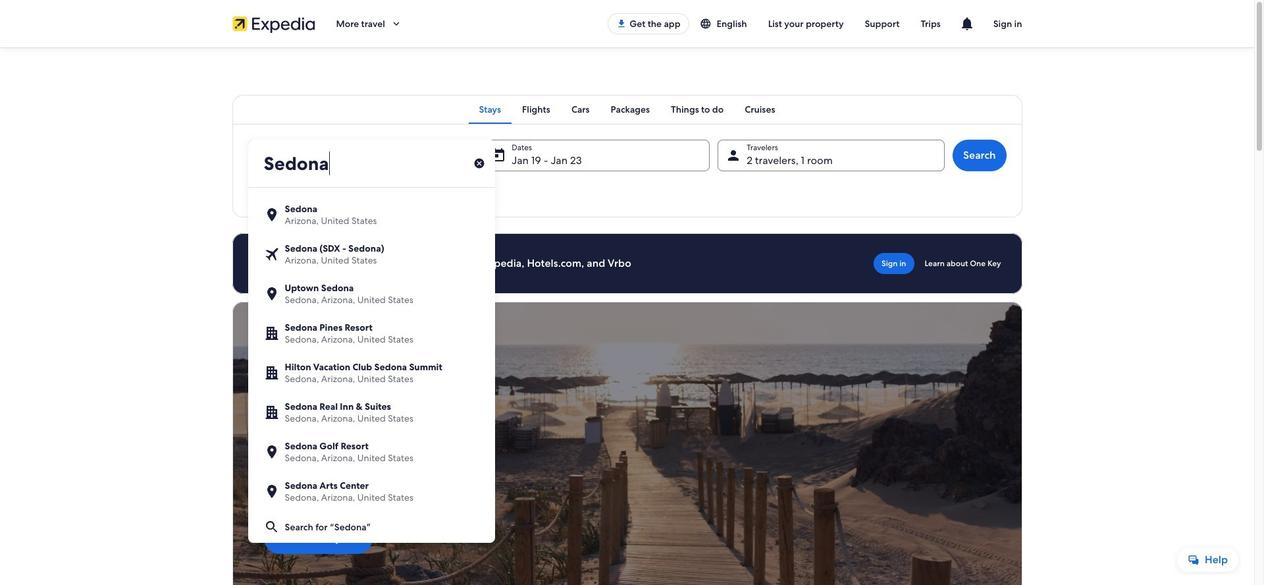 Task type: vqa. For each thing, say whether or not it's contained in the screenshot.
directional icon
no



Task type: locate. For each thing, give the bounding box(es) containing it.
clear going to image
[[473, 157, 485, 169]]

main content
[[0, 47, 1255, 585]]

tab list
[[232, 95, 1023, 124]]

more travel image
[[391, 18, 402, 30]]

travel sale activities deals image
[[232, 302, 1023, 585]]

expedia logo image
[[232, 14, 315, 33]]



Task type: describe. For each thing, give the bounding box(es) containing it.
small image
[[700, 18, 717, 30]]

download the app button image
[[617, 18, 627, 29]]

communication center icon image
[[960, 16, 976, 32]]

Going to text field
[[248, 140, 495, 187]]



